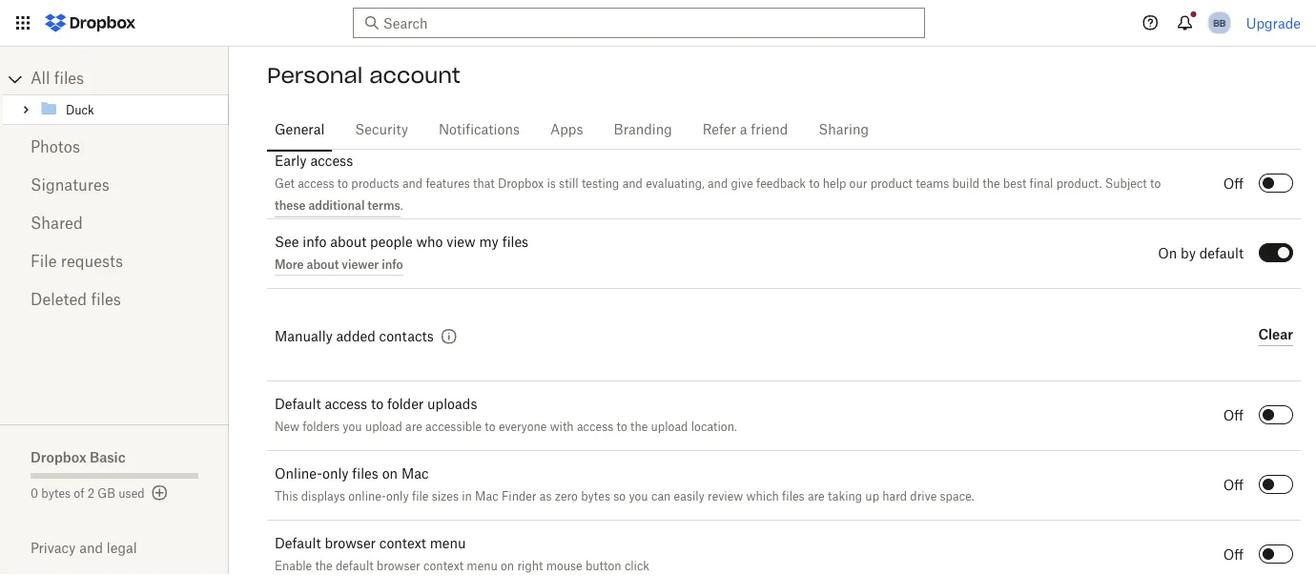 Task type: locate. For each thing, give the bounding box(es) containing it.
default for the
[[336, 562, 374, 573]]

more
[[275, 257, 304, 271]]

account
[[370, 62, 461, 89]]

0 horizontal spatial upload
[[365, 422, 402, 434]]

access up folders
[[325, 398, 367, 412]]

finder
[[502, 492, 537, 503]]

dropbox up of
[[31, 449, 86, 465]]

0 vertical spatial info
[[303, 235, 327, 249]]

1 vertical spatial on
[[501, 562, 514, 573]]

0 horizontal spatial bytes
[[41, 489, 71, 500]]

gb
[[98, 489, 115, 500]]

who
[[416, 235, 443, 249]]

dropbox left is
[[498, 179, 544, 190]]

files right which at the bottom of page
[[782, 492, 805, 503]]

photos link
[[31, 129, 198, 167]]

upload down default access to folder uploads
[[365, 422, 402, 434]]

apps
[[551, 123, 583, 136]]

context down file
[[380, 538, 426, 551]]

the right enable at the bottom left
[[315, 562, 333, 573]]

duck
[[66, 105, 94, 116]]

0 vertical spatial the
[[983, 179, 1001, 190]]

1 horizontal spatial only
[[386, 492, 409, 503]]

1 horizontal spatial dropbox
[[498, 179, 544, 190]]

mac up file
[[402, 468, 429, 481]]

0 vertical spatial mac
[[402, 468, 429, 481]]

deleted files link
[[31, 281, 198, 320]]

2 default from the top
[[275, 538, 321, 551]]

as
[[540, 492, 552, 503]]

files inside "tree"
[[54, 72, 84, 87]]

0 vertical spatial dropbox
[[498, 179, 544, 190]]

give
[[731, 179, 754, 190]]

contacts
[[379, 330, 434, 344]]

global header element
[[0, 0, 1317, 47]]

menu left 'right'
[[467, 562, 498, 573]]

access right early
[[311, 155, 353, 168]]

feedback
[[757, 179, 806, 190]]

upload
[[365, 422, 402, 434], [651, 422, 688, 434]]

default
[[1200, 247, 1244, 260], [336, 562, 374, 573]]

context
[[380, 538, 426, 551], [424, 562, 464, 573]]

are left taking
[[808, 492, 825, 503]]

see
[[275, 235, 299, 249]]

0 vertical spatial default
[[275, 398, 321, 412]]

signatures
[[31, 178, 110, 194]]

0 horizontal spatial the
[[315, 562, 333, 573]]

general
[[275, 123, 325, 136]]

default up new
[[275, 398, 321, 412]]

files right 'my'
[[503, 235, 529, 249]]

Search text field
[[383, 12, 890, 33]]

bytes left so
[[581, 492, 611, 503]]

privacy
[[31, 540, 76, 556]]

0 horizontal spatial default
[[336, 562, 374, 573]]

1 vertical spatial info
[[382, 257, 403, 271]]

menu
[[430, 538, 466, 551], [467, 562, 498, 573]]

0 horizontal spatial you
[[343, 422, 362, 434]]

refer a friend tab
[[695, 107, 796, 153]]

security tab
[[348, 107, 416, 153]]

and
[[403, 179, 423, 190], [623, 179, 643, 190], [708, 179, 728, 190], [79, 540, 103, 556]]

default browser context menu
[[275, 538, 466, 551]]

menu up enable the default browser context menu on right mouse button click
[[430, 538, 466, 551]]

legal
[[107, 540, 137, 556]]

about up more about viewer info button
[[330, 235, 367, 249]]

1 vertical spatial default
[[275, 538, 321, 551]]

0 horizontal spatial dropbox
[[31, 449, 86, 465]]

only
[[323, 468, 349, 481], [386, 492, 409, 503]]

and right testing
[[623, 179, 643, 190]]

only up displays
[[323, 468, 349, 481]]

hard
[[883, 492, 908, 503]]

default for by
[[1200, 247, 1244, 260]]

on
[[382, 468, 398, 481], [501, 562, 514, 573]]

2 vertical spatial the
[[315, 562, 333, 573]]

1 vertical spatial about
[[307, 257, 339, 271]]

and up .
[[403, 179, 423, 190]]

early
[[275, 155, 307, 168]]

0 vertical spatial you
[[343, 422, 362, 434]]

off for menu
[[1224, 549, 1244, 562]]

on
[[1159, 247, 1178, 260]]

default up enable at the bottom left
[[275, 538, 321, 551]]

time
[[345, 108, 373, 121]]

the up this displays online-only file sizes in mac finder as zero bytes so you can easily review which files are taking up hard drive space.
[[631, 422, 648, 434]]

displays
[[301, 492, 345, 503]]

0 vertical spatial are
[[406, 422, 423, 434]]

all files link
[[31, 64, 229, 94]]

file
[[412, 492, 429, 503]]

mac
[[402, 468, 429, 481], [475, 492, 499, 503]]

1 horizontal spatial are
[[808, 492, 825, 503]]

refer a friend
[[703, 123, 788, 136]]

help
[[823, 179, 847, 190]]

2 upload from the left
[[651, 422, 688, 434]]

files right all
[[54, 72, 84, 87]]

1 vertical spatial only
[[386, 492, 409, 503]]

everyone
[[499, 422, 547, 434]]

0 vertical spatial default
[[1200, 247, 1244, 260]]

1 horizontal spatial the
[[631, 422, 648, 434]]

default right by
[[1200, 247, 1244, 260]]

3 off from the top
[[1224, 479, 1244, 492]]

notifications tab
[[431, 107, 528, 153]]

1 vertical spatial default
[[336, 562, 374, 573]]

1 horizontal spatial default
[[1200, 247, 1244, 260]]

access down "early access"
[[298, 179, 334, 190]]

teams
[[916, 179, 950, 190]]

manually added contacts
[[275, 330, 434, 344]]

0 vertical spatial browser
[[325, 538, 376, 551]]

shared link
[[31, 205, 198, 243]]

the inside get access to products and features that dropbox is still testing and evaluating, and give feedback to help our product teams build the best final product. subject to these additional terms .
[[983, 179, 1001, 190]]

uploads
[[428, 398, 477, 412]]

1 vertical spatial menu
[[467, 562, 498, 573]]

see info about people who view my files more about viewer info
[[275, 235, 529, 271]]

browser down online-
[[325, 538, 376, 551]]

browser down default browser context menu
[[377, 562, 421, 573]]

1 horizontal spatial mac
[[475, 492, 499, 503]]

info right the see
[[303, 235, 327, 249]]

1 vertical spatial you
[[629, 492, 649, 503]]

deleted files
[[31, 293, 121, 308]]

space.
[[940, 492, 975, 503]]

1 upload from the left
[[365, 422, 402, 434]]

about
[[330, 235, 367, 249], [307, 257, 339, 271]]

added
[[336, 330, 376, 344]]

and left give
[[708, 179, 728, 190]]

1 default from the top
[[275, 398, 321, 412]]

clear
[[1259, 326, 1294, 343]]

on up online-
[[382, 468, 398, 481]]

only left file
[[386, 492, 409, 503]]

1 vertical spatial dropbox
[[31, 449, 86, 465]]

to left everyone
[[485, 422, 496, 434]]

automatic
[[275, 108, 341, 121]]

are down folder
[[406, 422, 423, 434]]

you right so
[[629, 492, 649, 503]]

about right more
[[307, 257, 339, 271]]

4 off from the top
[[1224, 549, 1244, 562]]

0 vertical spatial about
[[330, 235, 367, 249]]

all files
[[31, 72, 84, 87]]

tab list containing general
[[267, 104, 1301, 153]]

0 horizontal spatial mac
[[402, 468, 429, 481]]

file requests
[[31, 255, 123, 270]]

the
[[983, 179, 1001, 190], [631, 422, 648, 434], [315, 562, 333, 573]]

default
[[275, 398, 321, 412], [275, 538, 321, 551]]

2 off from the top
[[1224, 409, 1244, 423]]

upload left location. at right bottom
[[651, 422, 688, 434]]

personal
[[267, 62, 363, 89]]

tab list
[[267, 104, 1301, 153]]

clear button
[[1259, 323, 1294, 346]]

1 horizontal spatial upload
[[651, 422, 688, 434]]

bb
[[1214, 17, 1226, 29]]

context down the sizes
[[424, 562, 464, 573]]

dropbox
[[498, 179, 544, 190], [31, 449, 86, 465]]

1 horizontal spatial info
[[382, 257, 403, 271]]

0 vertical spatial context
[[380, 538, 426, 551]]

0 vertical spatial only
[[323, 468, 349, 481]]

default down default browser context menu
[[336, 562, 374, 573]]

you right folders
[[343, 422, 362, 434]]

2 horizontal spatial the
[[983, 179, 1001, 190]]

bytes right 0
[[41, 489, 71, 500]]

apps tab
[[543, 107, 591, 153]]

mac right in in the bottom of the page
[[475, 492, 499, 503]]

the left best
[[983, 179, 1001, 190]]

more about viewer info button
[[275, 253, 403, 276]]

get
[[275, 179, 295, 190]]

off for on
[[1224, 479, 1244, 492]]

info
[[303, 235, 327, 249], [382, 257, 403, 271]]

info down people
[[382, 257, 403, 271]]

0 horizontal spatial menu
[[430, 538, 466, 551]]

0 vertical spatial on
[[382, 468, 398, 481]]

folder
[[387, 398, 424, 412]]

with
[[550, 422, 574, 434]]

access inside get access to products and features that dropbox is still testing and evaluating, and give feedback to help our product teams build the best final product. subject to these additional terms .
[[298, 179, 334, 190]]

on left 'right'
[[501, 562, 514, 573]]

dropbox inside get access to products and features that dropbox is still testing and evaluating, and give feedback to help our product teams build the best final product. subject to these additional terms .
[[498, 179, 544, 190]]



Task type: vqa. For each thing, say whether or not it's contained in the screenshot.
right
yes



Task type: describe. For each thing, give the bounding box(es) containing it.
1 vertical spatial the
[[631, 422, 648, 434]]

2
[[88, 489, 95, 500]]

zone
[[377, 108, 407, 121]]

evaluating,
[[646, 179, 705, 190]]

can
[[652, 492, 671, 503]]

1 vertical spatial context
[[424, 562, 464, 573]]

so
[[614, 492, 626, 503]]

friend
[[751, 123, 788, 136]]

to right with
[[617, 422, 628, 434]]

right
[[518, 562, 543, 573]]

default for default access to folder uploads
[[275, 398, 321, 412]]

product
[[871, 179, 913, 190]]

drive
[[911, 492, 937, 503]]

1 vertical spatial mac
[[475, 492, 499, 503]]

button
[[586, 562, 622, 573]]

to right subject
[[1151, 179, 1161, 190]]

1 horizontal spatial on
[[501, 562, 514, 573]]

a
[[740, 123, 748, 136]]

get more space image
[[149, 482, 171, 505]]

security
[[355, 123, 408, 136]]

access right with
[[577, 422, 614, 434]]

our
[[850, 179, 868, 190]]

these
[[275, 198, 306, 213]]

0 horizontal spatial info
[[303, 235, 327, 249]]

to up additional
[[338, 179, 348, 190]]

accessible
[[426, 422, 482, 434]]

1 horizontal spatial menu
[[467, 562, 498, 573]]

terms
[[368, 198, 401, 213]]

refer
[[703, 123, 737, 136]]

that
[[473, 179, 495, 190]]

additional
[[309, 198, 365, 213]]

notifications
[[439, 123, 520, 136]]

subject
[[1106, 179, 1148, 190]]

online-
[[275, 468, 323, 481]]

early access
[[275, 155, 353, 168]]

access for default
[[325, 398, 367, 412]]

bb button
[[1205, 8, 1235, 38]]

view
[[447, 235, 476, 249]]

get access to products and features that dropbox is still testing and evaluating, and give feedback to help our product teams build the best final product. subject to these additional terms .
[[275, 179, 1161, 213]]

file
[[31, 255, 57, 270]]

personal account
[[267, 62, 461, 89]]

general tab
[[267, 107, 332, 153]]

files inside the see info about people who view my files more about viewer info
[[503, 235, 529, 249]]

default for default browser context menu
[[275, 538, 321, 551]]

sharing
[[819, 123, 869, 136]]

of
[[74, 489, 84, 500]]

to left folder
[[371, 398, 384, 412]]

1 vertical spatial browser
[[377, 562, 421, 573]]

dropbox logo - go to the homepage image
[[38, 8, 142, 38]]

0 vertical spatial menu
[[430, 538, 466, 551]]

basic
[[90, 449, 126, 465]]

location.
[[691, 422, 737, 434]]

0 bytes of 2 gb used
[[31, 489, 145, 500]]

new folders you upload are accessible to everyone with access to the upload location.
[[275, 422, 737, 434]]

automatic time zone
[[275, 108, 407, 121]]

review
[[708, 492, 744, 503]]

taking
[[828, 492, 863, 503]]

enable the default browser context menu on right mouse button click
[[275, 562, 650, 573]]

best
[[1004, 179, 1027, 190]]

all
[[31, 72, 50, 87]]

0 horizontal spatial are
[[406, 422, 423, 434]]

online-
[[348, 492, 386, 503]]

my
[[479, 235, 499, 249]]

shared
[[31, 217, 83, 232]]

build
[[953, 179, 980, 190]]

access for early
[[311, 155, 353, 168]]

deleted
[[31, 293, 87, 308]]

product.
[[1057, 179, 1103, 190]]

1 horizontal spatial you
[[629, 492, 649, 503]]

and left legal
[[79, 540, 103, 556]]

privacy and legal
[[31, 540, 137, 556]]

easily
[[674, 492, 705, 503]]

1 horizontal spatial bytes
[[581, 492, 611, 503]]

0 horizontal spatial on
[[382, 468, 398, 481]]

on by default
[[1159, 247, 1244, 260]]

files up online-
[[352, 468, 379, 481]]

still
[[559, 179, 579, 190]]

click
[[625, 562, 650, 573]]

enable
[[275, 562, 312, 573]]

sharing tab
[[811, 107, 877, 153]]

off for folder
[[1224, 409, 1244, 423]]

mouse
[[546, 562, 583, 573]]

requests
[[61, 255, 123, 270]]

1 vertical spatial are
[[808, 492, 825, 503]]

1 off from the top
[[1224, 177, 1244, 191]]

new
[[275, 422, 300, 434]]

dropbox basic
[[31, 449, 126, 465]]

this displays online-only file sizes in mac finder as zero bytes so you can easily review which files are taking up hard drive space.
[[275, 492, 975, 503]]

photos
[[31, 140, 80, 156]]

online-only files on mac
[[275, 468, 429, 481]]

access for get
[[298, 179, 334, 190]]

manually
[[275, 330, 333, 344]]

file requests link
[[31, 243, 198, 281]]

folders
[[303, 422, 340, 434]]

to left help
[[809, 179, 820, 190]]

upgrade
[[1247, 15, 1301, 31]]

.
[[401, 201, 403, 212]]

branding tab
[[606, 107, 680, 153]]

files down the file requests link
[[91, 293, 121, 308]]

all files tree
[[3, 64, 229, 125]]

0
[[31, 489, 38, 500]]

used
[[119, 489, 145, 500]]

which
[[747, 492, 779, 503]]

by
[[1181, 247, 1196, 260]]

final
[[1030, 179, 1054, 190]]

0 horizontal spatial only
[[323, 468, 349, 481]]

zero
[[555, 492, 578, 503]]

people
[[370, 235, 413, 249]]



